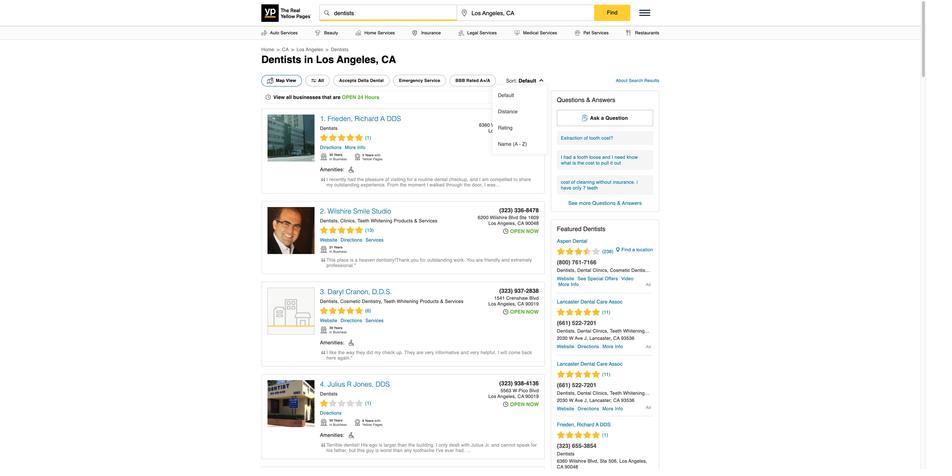 Task type: locate. For each thing, give the bounding box(es) containing it.
default down sort:
[[498, 93, 514, 98]]

in down 39
[[330, 331, 332, 335]]

dentists
[[331, 47, 349, 52], [262, 54, 302, 66], [320, 126, 338, 131], [320, 219, 338, 224], [584, 226, 606, 233], [557, 268, 575, 274], [320, 299, 338, 305], [557, 329, 575, 334], [557, 391, 575, 397], [320, 392, 338, 397], [557, 452, 575, 457]]

angeles, right 506, on the bottom
[[629, 459, 648, 465]]

now for julius r jones, dds
[[527, 402, 539, 408]]

(1) link down 4. julius r jones, dds dentists
[[320, 400, 371, 408]]

is inside this place is a heaven dentistry!thank you for outstanding work. you are friendly and extremely professional."
[[350, 258, 354, 263]]

1. frieden, richard a dds dentists
[[320, 115, 401, 131]]

ad for 7201
[[647, 406, 652, 411]]

find up "pet services"
[[608, 9, 618, 16]]

1 horizontal spatial find
[[622, 247, 631, 253]]

0 vertical spatial lancaster dental care assoc
[[557, 299, 623, 305]]

ca inside the (323) 336-8478 6200 wilshire blvd ste 1609 los angeles, ca 90048
[[518, 221, 525, 226]]

lancaster dental care assoc for second dental clinics link from the bottom's (11) link
[[557, 299, 623, 305]]

is right "place"
[[350, 258, 354, 263]]

checkup,
[[449, 177, 469, 182]]

0 vertical spatial open now
[[511, 229, 539, 235]]

is inside i had a tooth loose and i need know what is the cost to pull it out
[[573, 161, 577, 166]]

angeles, up accepts delta dental
[[337, 54, 379, 66]]

search
[[629, 78, 644, 83]]

dds inside 4. julius r jones, dds dentists
[[376, 381, 390, 389]]

6360 inside 6360 wilshire blvd, ste 506 los angeles, ca 90048 open now
[[480, 123, 490, 128]]

pages for a
[[373, 158, 383, 161]]

yp image
[[355, 153, 361, 161], [320, 419, 328, 427]]

had up what
[[564, 155, 572, 160]]

ca inside "(323) 655-3854 dentists 6360 wilshire blvd, ste 506, los angeles, ca 90048"
[[557, 465, 564, 470]]

only inside 'terrible dentist!  his ego is larger than the building.  i only dealt with julius jr. and cannot speak for his father, but this guy is worst than any toothache i've ever had. …'
[[439, 443, 448, 449]]

Find a business text field
[[320, 5, 457, 21]]

4 services from the left
[[540, 30, 558, 35]]

0 horizontal spatial my
[[327, 182, 333, 188]]

outstanding
[[335, 182, 360, 188], [428, 258, 453, 263]]

1 90019 from the top
[[526, 302, 539, 307]]

angeles,
[[337, 54, 379, 66], [498, 128, 517, 134], [498, 221, 517, 226], [498, 302, 517, 307], [498, 394, 517, 400], [629, 459, 648, 465]]

0 vertical spatial website directions services
[[320, 238, 384, 243]]

0 horizontal spatial find
[[608, 9, 618, 16]]

more
[[579, 201, 591, 206]]

with right 3
[[375, 154, 381, 157]]

0 vertical spatial my
[[327, 182, 333, 188]]

years right the '21'
[[334, 246, 343, 250]]

0 horizontal spatial outstanding
[[335, 182, 360, 188]]

(323) inside (323) 938-4136 5563 w pico blvd los angeles, ca 90019
[[500, 381, 513, 387]]

los angeles link
[[297, 47, 323, 52]]

pages inside 9 years with yellow pages
[[373, 424, 383, 427]]

now down 1609
[[527, 229, 539, 235]]

clinics inside 2. wilshire smile studio dentists clinics teeth whitening products & services
[[341, 219, 355, 224]]

0 vertical spatial 2030
[[557, 336, 568, 342]]

0 horizontal spatial dentistry
[[362, 299, 381, 305]]

2 ad from the top
[[647, 345, 652, 350]]

2 (661) from the top
[[557, 383, 571, 389]]

(1)
[[366, 135, 371, 141], [366, 401, 371, 407], [603, 433, 609, 439]]

tooth
[[590, 136, 601, 141], [578, 155, 589, 160]]

now
[[527, 136, 539, 142], [527, 229, 539, 235], [527, 310, 539, 315], [527, 402, 539, 408]]

3 services from the left
[[480, 30, 497, 35]]

2 business from the top
[[333, 250, 347, 254]]

open now
[[511, 229, 539, 235], [511, 310, 539, 315], [511, 402, 539, 408]]

4 business from the top
[[333, 424, 347, 427]]

(11) for second dental clinics link from the bottom
[[603, 310, 611, 316]]

90019 down 2838
[[526, 302, 539, 307]]

2 yellow from the top
[[363, 424, 372, 427]]

0 vertical spatial dental clinics link
[[578, 268, 609, 274]]

1 vertical spatial blvd,
[[588, 459, 599, 465]]

of left visiting
[[386, 177, 390, 182]]

2 vertical spatial with
[[461, 443, 470, 449]]

larger
[[384, 443, 397, 449]]

1 horizontal spatial tooth
[[590, 136, 601, 141]]

2 (11) link from the top
[[557, 371, 611, 379]]

julius left jr.
[[472, 443, 484, 449]]

blvd for wilshire smile studio
[[509, 215, 519, 221]]

1 vertical spatial care
[[597, 362, 608, 368]]

1 vertical spatial outstanding
[[428, 258, 453, 263]]

services right pet
[[592, 30, 609, 35]]

wilshire right 6200 at the right
[[490, 215, 508, 221]]

service
[[425, 78, 441, 83]]

2 lancaster, from the top
[[590, 398, 612, 404]]

answers up ask a question link on the top right of the page
[[592, 97, 616, 104]]

outstanding left work.
[[428, 258, 453, 263]]

only inside cost of cleaning without insurance. i have only 7 teeth
[[573, 186, 582, 191]]

yp image for 3
[[355, 153, 361, 161]]

wilshire down the 655-
[[570, 459, 587, 465]]

ste
[[523, 123, 530, 128], [520, 215, 527, 221], [600, 459, 608, 465]]

0 vertical spatial default
[[519, 78, 537, 84]]

1 vertical spatial 90019
[[526, 394, 539, 400]]

(323) inside "(323) 655-3854 dentists 6360 wilshire blvd, ste 506, los angeles, ca 90048"
[[557, 443, 571, 450]]

and right "informative"
[[461, 350, 469, 356]]

0 vertical spatial blvd,
[[510, 123, 521, 128]]

1 vertical spatial frieden, richard a dds link
[[557, 423, 611, 428]]

in inside 50 years in business
[[330, 424, 332, 427]]

browse auto services image
[[262, 30, 267, 36]]

is right what
[[573, 161, 577, 166]]

2030
[[557, 336, 568, 342], [557, 398, 568, 404]]

1 vertical spatial dds
[[376, 381, 390, 389]]

0 horizontal spatial default
[[498, 93, 514, 98]]

answers down i
[[623, 201, 642, 206]]

(323) up 5563 at the right bottom of the page
[[500, 381, 513, 387]]

services for legal services
[[480, 30, 497, 35]]

pull
[[602, 161, 609, 166]]

2 vertical spatial (1)
[[603, 433, 609, 439]]

angeles, down the 1541 on the right of the page
[[498, 302, 517, 307]]

and inside the i like the way they did my check up. they are very informative and very helpful. i will come back here again."
[[461, 350, 469, 356]]

frieden, richard a dds link up the 655-
[[557, 423, 611, 428]]

questions up ask a question icon
[[557, 97, 585, 104]]

1 horizontal spatial outstanding
[[428, 258, 453, 263]]

cosmetic inside the 3. daryl cranon, d.d.s. dentists cosmetic dentistry teeth whitening products & services
[[341, 299, 361, 305]]

39
[[330, 327, 333, 330]]

the right like
[[338, 350, 345, 356]]

0 vertical spatial see
[[569, 201, 578, 206]]

0 vertical spatial outstanding
[[335, 182, 360, 188]]

2 vertical spatial dental clinics link
[[578, 391, 609, 397]]

outstanding left experience.
[[335, 182, 360, 188]]

find for find
[[608, 9, 618, 16]]

2 lancaster from the top
[[557, 362, 580, 368]]

home link
[[262, 47, 274, 52]]

0 vertical spatial ave
[[575, 336, 583, 342]]

0 vertical spatial cost
[[586, 161, 595, 166]]

0 horizontal spatial julius
[[328, 381, 345, 389]]

2 assoc from the top
[[609, 362, 623, 368]]

business for 30 years
[[333, 158, 347, 161]]

4 now from the top
[[527, 402, 539, 408]]

in inside 21 years in business
[[330, 250, 332, 254]]

2 website directions services from the top
[[320, 318, 384, 324]]

yp image
[[320, 153, 328, 161], [320, 246, 328, 254], [320, 327, 328, 335], [355, 419, 361, 427]]

6360 wilshire blvd, ste 506 los angeles, ca 90048 open now
[[480, 123, 539, 142]]

1 vertical spatial 2030
[[557, 398, 568, 404]]

0 vertical spatial amenities:
[[320, 167, 345, 173]]

now right the -
[[527, 136, 539, 142]]

outstanding inside i recently had the pleasure of visiting for a routine dental checkup, and i am compelled to share my outstanding experience. from the moment i walked through the door, i was…
[[335, 182, 360, 188]]

0 vertical spatial 90048
[[526, 128, 539, 134]]

clinics link
[[341, 219, 356, 224]]

all
[[286, 95, 292, 100]]

friendly
[[485, 258, 501, 263]]

0 vertical spatial pages
[[373, 158, 383, 161]]

2 amenities: from the top
[[320, 340, 345, 346]]

open now for jones,
[[511, 402, 539, 408]]

door,
[[472, 182, 483, 188]]

info
[[358, 145, 366, 150], [571, 282, 579, 288], [615, 345, 624, 350], [615, 407, 624, 412]]

browse pet services image
[[575, 30, 581, 36]]

1 amenities: from the top
[[320, 167, 345, 173]]

0 vertical spatial lancaster
[[557, 299, 580, 305]]

1 vertical spatial open now
[[511, 310, 539, 315]]

wilshire down 'distance'
[[492, 123, 509, 128]]

of for extraction
[[584, 136, 588, 141]]

answers
[[592, 97, 616, 104], [623, 201, 642, 206]]

years inside 21 years in business
[[334, 246, 343, 250]]

3 open now from the top
[[511, 402, 539, 408]]

the inside the i like the way they did my check up. they are very informative and very helpful. i will come back here again."
[[338, 350, 345, 356]]

my inside the i like the way they did my check up. they are very informative and very helpful. i will come back here again."
[[375, 350, 381, 356]]

3 amenities: from the top
[[320, 433, 345, 439]]

with inside 3 years with yellow pages
[[375, 154, 381, 157]]

0 vertical spatial tooth
[[590, 136, 601, 141]]

2 horizontal spatial of
[[584, 136, 588, 141]]

1 vertical spatial questions
[[593, 201, 616, 206]]

teeth whitening products & services link for third dental clinics link
[[610, 391, 692, 397]]

the right what
[[578, 161, 585, 166]]

dental clinics link
[[578, 268, 609, 274], [578, 329, 609, 334], [578, 391, 609, 397]]

1 vertical spatial 93536
[[622, 398, 635, 404]]

angeles, inside (323) 937-2838 1541 crenshaw blvd los angeles, ca 90019
[[498, 302, 517, 307]]

dentistry inside '(800) 761-7166 dentists dental clinics cosmetic dentistry website see special offers video more info'
[[632, 268, 651, 274]]

1 vertical spatial 522-
[[573, 383, 584, 389]]

90048 down 1609
[[526, 221, 539, 226]]

with inside 'terrible dentist!  his ego is larger than the building.  i only dealt with julius jr. and cannot speak for his father, but this guy is worst than any toothache i've ever had. …'
[[461, 443, 470, 449]]

1 vertical spatial ave
[[575, 398, 583, 404]]

(323) for julius r jones, dds
[[500, 381, 513, 387]]

only left dealt
[[439, 443, 448, 449]]

teeth
[[588, 186, 598, 191]]

services for medical services
[[540, 30, 558, 35]]

for inside this place is a heaven dentistry!thank you for outstanding work. you are friendly and extremely professional."
[[420, 258, 426, 263]]

2 90019 from the top
[[526, 394, 539, 400]]

1 vertical spatial find
[[622, 247, 631, 253]]

now inside 6360 wilshire blvd, ste 506 los angeles, ca 90048 open now
[[527, 136, 539, 142]]

0 vertical spatial lancaster,
[[590, 336, 612, 342]]

extraction of tooth cost? link
[[557, 131, 654, 145]]

in for 30 years in business
[[330, 158, 332, 161]]

1 vertical spatial are
[[476, 258, 483, 263]]

1 (11) from the top
[[603, 310, 611, 316]]

directions link
[[320, 145, 344, 150], [339, 238, 364, 243], [339, 318, 364, 324], [577, 345, 602, 350], [577, 407, 602, 412], [320, 411, 342, 417]]

(323) 937-2838 1541 crenshaw blvd los angeles, ca 90019
[[489, 288, 539, 307]]

(1) up "(323) 655-3854 dentists 6360 wilshire blvd, ste 506, los angeles, ca 90048"
[[603, 433, 609, 439]]

aspen
[[557, 239, 572, 244]]

3 business from the top
[[333, 331, 347, 335]]

1 ad from the top
[[647, 283, 652, 287]]

yp image for 39 years
[[320, 327, 328, 335]]

video link
[[620, 276, 636, 282]]

(323) 655-3854 dentists 6360 wilshire blvd, ste 506, los angeles, ca 90048
[[557, 443, 648, 470]]

questions down cost of cleaning without insurance. i have only 7 teeth link at the right top of page
[[593, 201, 616, 206]]

1 vertical spatial ad
[[647, 345, 652, 350]]

3 now from the top
[[527, 310, 539, 315]]

with right dealt
[[461, 443, 470, 449]]

1 now from the top
[[527, 136, 539, 142]]

1 vertical spatial cosmetic dentistry link
[[341, 299, 382, 305]]

ca inside (323) 938-4136 5563 w pico blvd los angeles, ca 90019
[[518, 394, 525, 400]]

extraction
[[561, 136, 583, 141]]

business inside 21 years in business
[[333, 250, 347, 254]]

my inside i recently had the pleasure of visiting for a routine dental checkup, and i am compelled to share my outstanding experience. from the moment i walked through the door, i was…
[[327, 182, 333, 188]]

2 lancaster dental care assoc link from the top
[[557, 362, 623, 368]]

dentists link
[[320, 126, 338, 131], [320, 219, 339, 224], [557, 268, 576, 274], [320, 299, 339, 305], [557, 329, 576, 334], [557, 391, 576, 397], [320, 392, 338, 397], [557, 452, 575, 457]]

of inside i recently had the pleasure of visiting for a routine dental checkup, and i am compelled to share my outstanding experience. from the moment i walked through the door, i was…
[[386, 177, 390, 182]]

1 pages from the top
[[373, 158, 383, 161]]

legal
[[468, 30, 479, 35]]

teeth inside the 3. daryl cranon, d.d.s. dentists cosmetic dentistry teeth whitening products & services
[[384, 299, 396, 305]]

2 2030 from the top
[[557, 398, 568, 404]]

services inside 2. wilshire smile studio dentists clinics teeth whitening products & services
[[419, 219, 438, 224]]

pet services
[[584, 30, 609, 35]]

…
[[467, 449, 472, 454]]

all link
[[306, 75, 330, 87]]

open for wilshire smile studio
[[511, 229, 525, 235]]

browse insurance image
[[413, 30, 417, 36]]

website directions services down (6) link
[[320, 318, 384, 324]]

0 vertical spatial blvd
[[509, 215, 519, 221]]

938-
[[515, 381, 526, 387]]

(1) link down frieden, richard a dds
[[557, 432, 609, 440]]

cost up have
[[561, 180, 570, 185]]

2 vertical spatial open now
[[511, 402, 539, 408]]

very left "informative"
[[425, 350, 434, 356]]

frieden, richard a dds
[[557, 423, 611, 428]]

0 vertical spatial frieden, richard a dds link
[[328, 115, 401, 123]]

i inside 'terrible dentist!  his ego is larger than the building.  i only dealt with julius jr. and cannot speak for his father, but this guy is worst than any toothache i've ever had. …'
[[436, 443, 438, 449]]

and inside 'terrible dentist!  his ego is larger than the building.  i only dealt with julius jr. and cannot speak for his father, but this guy is worst than any toothache i've ever had. …'
[[492, 443, 500, 449]]

find a location link
[[614, 247, 654, 253]]

yp image for 50
[[320, 419, 328, 427]]

ask a question image
[[583, 115, 589, 122]]

and
[[603, 155, 611, 160], [470, 177, 478, 182], [502, 258, 510, 263], [461, 350, 469, 356], [492, 443, 500, 449]]

0 vertical spatial ste
[[523, 123, 530, 128]]

wilshire up clinics link
[[328, 208, 352, 216]]

question
[[606, 115, 629, 121]]

1 website directions services from the top
[[320, 238, 384, 243]]

services link for wilshire smile studio
[[364, 238, 384, 243]]

for for wilshire smile studio
[[420, 258, 426, 263]]

1 vertical spatial lancaster,
[[590, 398, 612, 404]]

services link for daryl cranon, d.d.s.
[[364, 318, 384, 324]]

browse legal services image
[[459, 30, 465, 36]]

(1) link for julius
[[320, 400, 371, 408]]

2 7201 from the top
[[584, 383, 597, 389]]

ask
[[591, 115, 600, 121]]

cost inside cost of cleaning without insurance. i have only 7 teeth
[[561, 180, 570, 185]]

services link down (13)
[[364, 238, 384, 243]]

years right 3
[[365, 154, 374, 157]]

1 2030 from the top
[[557, 336, 568, 342]]

info inside '(800) 761-7166 dentists dental clinics cosmetic dentistry website see special offers video more info'
[[571, 282, 579, 288]]

1 vertical spatial (661)
[[557, 383, 571, 389]]

0 vertical spatial 90019
[[526, 302, 539, 307]]

with right 9 on the left bottom of the page
[[375, 420, 381, 423]]

dentistry!thank
[[377, 258, 410, 263]]

ste down '336-'
[[520, 215, 527, 221]]

business up terrible
[[333, 424, 347, 427]]

years right the 50
[[334, 419, 343, 423]]

cosmetic dentistry link up video link
[[610, 268, 652, 274]]

his
[[327, 449, 333, 454]]

whitening
[[371, 219, 393, 224], [397, 299, 419, 305], [624, 329, 645, 334], [624, 391, 645, 397]]

1 lancaster dental care assoc from the top
[[557, 299, 623, 305]]

2 care from the top
[[597, 362, 608, 368]]

see more questions & answers
[[569, 201, 642, 206]]

0 horizontal spatial richard
[[355, 115, 379, 123]]

default right sort:
[[519, 78, 537, 84]]

0 vertical spatial for
[[407, 177, 413, 182]]

2 lancaster dental care assoc from the top
[[557, 362, 623, 368]]

years right 39
[[334, 327, 343, 330]]

than
[[398, 443, 407, 449], [394, 449, 403, 454]]

business inside 30 years in business
[[333, 158, 347, 161]]

1 care from the top
[[597, 299, 608, 305]]

2 services link from the top
[[364, 318, 384, 324]]

0 vertical spatial 6360
[[480, 123, 490, 128]]

business inside 39 years in business
[[333, 331, 347, 335]]

1 vertical spatial 90048
[[526, 221, 539, 226]]

open for daryl cranon, d.d.s.
[[511, 310, 525, 315]]

1 vertical spatial services link
[[364, 318, 384, 324]]

for inside i recently had the pleasure of visiting for a routine dental checkup, and i am compelled to share my outstanding experience. from the moment i walked through the door, i was…
[[407, 177, 413, 182]]

services inside the 3. daryl cranon, d.d.s. dentists cosmetic dentistry teeth whitening products & services
[[445, 299, 464, 305]]

0 vertical spatial ad
[[647, 283, 652, 287]]

angeles, down '336-'
[[498, 221, 517, 226]]

rated
[[467, 78, 479, 83]]

2 j, from the top
[[585, 398, 589, 404]]

(661)
[[557, 320, 571, 327], [557, 383, 571, 389]]

services for auto services
[[281, 30, 298, 35]]

see left special
[[578, 276, 587, 282]]

ad for 7166
[[647, 283, 652, 287]]

0 horizontal spatial only
[[439, 443, 448, 449]]

1 lancaster from the top
[[557, 299, 580, 305]]

location
[[637, 247, 654, 253]]

lancaster dental care assoc for (11) link for third dental clinics link
[[557, 362, 623, 368]]

from
[[388, 182, 399, 188]]

0 vertical spatial (661) 522-7201 dentists dental clinics teeth whitening products & services 2030 w ave j, lancaster, ca 93536 website directions more info
[[557, 320, 690, 350]]

the left door,
[[464, 182, 471, 188]]

business down directions more info
[[333, 158, 347, 161]]

1 services link from the top
[[364, 238, 384, 243]]

blvd, down distance link
[[510, 123, 521, 128]]

amenities: up terrible
[[320, 433, 345, 439]]

2 vertical spatial blvd
[[530, 389, 539, 394]]

blvd
[[509, 215, 519, 221], [530, 296, 539, 301], [530, 389, 539, 394]]

1 vertical spatial had
[[348, 177, 356, 182]]

0 vertical spatial cosmetic
[[610, 268, 631, 274]]

1 vertical spatial for
[[420, 258, 426, 263]]

1 vertical spatial frieden,
[[557, 423, 576, 428]]

dentistry inside the 3. daryl cranon, d.d.s. dentists cosmetic dentistry teeth whitening products & services
[[362, 299, 381, 305]]

angeles, down 5563 at the right bottom of the page
[[498, 394, 517, 400]]

1 business from the top
[[333, 158, 347, 161]]

website directions services for 3.
[[320, 318, 384, 324]]

services right "legal"
[[480, 30, 497, 35]]

0 vertical spatial find
[[608, 9, 618, 16]]

cost?
[[602, 136, 614, 141]]

0 vertical spatial with
[[375, 154, 381, 157]]

out
[[615, 161, 621, 166]]

richard down hours
[[355, 115, 379, 123]]

a
[[602, 115, 604, 121], [574, 155, 576, 160], [414, 177, 417, 182], [633, 247, 636, 253], [355, 258, 358, 263]]

of inside cost of cleaning without insurance. i have only 7 teeth
[[572, 180, 576, 185]]

2 now from the top
[[527, 229, 539, 235]]

90019 inside (323) 937-2838 1541 crenshaw blvd los angeles, ca 90019
[[526, 302, 539, 307]]

default
[[519, 78, 537, 84], [498, 93, 514, 98]]

1 vertical spatial default link
[[495, 87, 545, 104]]

home
[[365, 30, 377, 35]]

4. julius r jones, dds dentists
[[320, 381, 390, 397]]

amenities: for julius r jones, dds
[[320, 433, 345, 439]]

the left pleasure
[[357, 177, 364, 182]]

0 vertical spatial 93536
[[622, 336, 635, 342]]

business up "place"
[[333, 250, 347, 254]]

blvd down '336-'
[[509, 215, 519, 221]]

to left share
[[514, 177, 518, 182]]

years for 9
[[365, 420, 374, 423]]

1 vertical spatial a
[[596, 423, 599, 428]]

emergency
[[399, 78, 423, 83]]

teeth whitening products & services link for clinics link
[[358, 219, 438, 224]]

business inside 50 years in business
[[333, 424, 347, 427]]

find inside 'button'
[[608, 9, 618, 16]]

lancaster for the lancaster dental care assoc link for second dental clinics link from the bottom
[[557, 299, 580, 305]]

for right speak
[[532, 443, 537, 449]]

0 vertical spatial a
[[381, 115, 385, 123]]

services link down (6)
[[364, 318, 384, 324]]

view right map
[[286, 78, 296, 83]]

2 open now from the top
[[511, 310, 539, 315]]

ever
[[445, 449, 455, 454]]

in inside 30 years in business
[[330, 158, 332, 161]]

90048 inside 6360 wilshire blvd, ste 506 los angeles, ca 90048 open now
[[526, 128, 539, 134]]

0 vertical spatial 7201
[[584, 320, 597, 327]]

-
[[520, 141, 521, 147]]

(6)
[[366, 309, 371, 314]]

1 services from the left
[[281, 30, 298, 35]]

the left building.
[[409, 443, 416, 449]]

default link down sort: default
[[495, 87, 545, 104]]

yellow inside 3 years with yellow pages
[[363, 158, 372, 161]]

1 horizontal spatial yp image
[[355, 153, 361, 161]]

1 (11) link from the top
[[557, 309, 611, 317]]

1 assoc from the top
[[609, 299, 623, 305]]

937-
[[515, 288, 526, 295]]

business for 21 years
[[333, 250, 347, 254]]

open now down "pico"
[[511, 402, 539, 408]]

blvd inside (323) 937-2838 1541 crenshaw blvd los angeles, ca 90019
[[530, 296, 539, 301]]

3 ad from the top
[[647, 406, 652, 411]]

1 horizontal spatial answers
[[623, 201, 642, 206]]

dentists inside 1. frieden, richard a dds dentists
[[320, 126, 338, 131]]

1 vertical spatial only
[[439, 443, 448, 449]]

0 vertical spatial services link
[[364, 238, 384, 243]]

cost down loose
[[586, 161, 595, 166]]

and right friendly
[[502, 258, 510, 263]]

teeth whitening products & services link for second dental clinics link from the bottom
[[610, 329, 692, 334]]

dentists inside 4. julius r jones, dds dentists
[[320, 392, 338, 397]]

is right guy
[[376, 449, 379, 454]]

now for daryl cranon, d.d.s.
[[527, 310, 539, 315]]

ca inside 6360 wilshire blvd, ste 506 los angeles, ca 90048 open now
[[518, 128, 525, 134]]

open for julius r jones, dds
[[511, 402, 525, 408]]

worst
[[381, 449, 392, 454]]

1 horizontal spatial very
[[470, 350, 480, 356]]

wilshire smile studio - dentists image
[[268, 207, 315, 255]]

1 vertical spatial tooth
[[578, 155, 589, 160]]

2 vertical spatial amenities:
[[320, 433, 345, 439]]

dds
[[387, 115, 401, 123], [376, 381, 390, 389], [601, 423, 611, 428]]

ca inside (323) 937-2838 1541 crenshaw blvd los angeles, ca 90019
[[518, 302, 525, 307]]

assoc for third dental clinics link
[[609, 362, 623, 368]]

2 pages from the top
[[373, 424, 383, 427]]

0 vertical spatial (11) link
[[557, 309, 611, 317]]

in for 21 years in business
[[330, 250, 332, 254]]

0 vertical spatial (1) link
[[320, 134, 371, 142]]

3
[[363, 154, 364, 157]]

0 horizontal spatial had
[[348, 177, 356, 182]]

open now for d.d.s.
[[511, 310, 539, 315]]

julius inside 4. julius r jones, dds dentists
[[328, 381, 345, 389]]

1.
[[320, 115, 326, 123]]

0 vertical spatial (11)
[[603, 310, 611, 316]]

browse beauty image
[[316, 30, 321, 36]]

1 yellow from the top
[[363, 158, 372, 161]]

yellow inside 9 years with yellow pages
[[363, 424, 372, 427]]

(323) left the 655-
[[557, 443, 571, 450]]

ste left 506
[[523, 123, 530, 128]]

1 lancaster dental care assoc link from the top
[[557, 299, 623, 305]]

ask a question
[[591, 115, 629, 121]]

aspen dental
[[557, 239, 588, 244]]

los angeles
[[297, 47, 323, 52]]

teeth whitening products & services link for cosmetic dentistry link to the bottom
[[384, 299, 464, 305]]

of right extraction
[[584, 136, 588, 141]]

1 horizontal spatial cost
[[586, 161, 595, 166]]

5 services from the left
[[592, 30, 609, 35]]

years right 9 on the left bottom of the page
[[365, 420, 374, 423]]

had inside i had a tooth loose and i need know what is the cost to pull it out
[[564, 155, 572, 160]]

blvd for daryl cranon, d.d.s.
[[530, 296, 539, 301]]

any
[[404, 449, 412, 454]]

3 dental clinics link from the top
[[578, 391, 609, 397]]

1 vertical spatial (11) link
[[557, 371, 611, 379]]

0 vertical spatial yellow
[[363, 158, 372, 161]]

business for 39 years
[[333, 331, 347, 335]]

(13) link
[[320, 227, 374, 235]]

open now down "crenshaw"
[[511, 310, 539, 315]]

90019 down "pico"
[[526, 394, 539, 400]]

2 dental clinics link from the top
[[578, 329, 609, 334]]

1 vertical spatial amenities:
[[320, 340, 345, 346]]

blvd inside the (323) 336-8478 6200 wilshire blvd ste 1609 los angeles, ca 90048
[[509, 215, 519, 221]]

& inside the 3. daryl cranon, d.d.s. dentists cosmetic dentistry teeth whitening products & services
[[441, 299, 444, 305]]

i left the will
[[498, 350, 500, 356]]

place
[[337, 258, 349, 263]]

website directions services
[[320, 238, 384, 243], [320, 318, 384, 324]]

care for third dental clinics link
[[597, 362, 608, 368]]

(11)
[[603, 310, 611, 316], [603, 372, 611, 378]]

are right you
[[476, 258, 483, 263]]

0 horizontal spatial tooth
[[578, 155, 589, 160]]

are
[[333, 95, 341, 100], [476, 258, 483, 263], [417, 350, 424, 356]]

are right that at the left top of the page
[[333, 95, 341, 100]]

cosmetic up the video on the right of the page
[[610, 268, 631, 274]]

2 (661) 522-7201 dentists dental clinics teeth whitening products & services 2030 w ave j, lancaster, ca 93536 website directions more info from the top
[[557, 383, 690, 412]]

blvd, down 3854
[[588, 459, 599, 465]]

21 years in business
[[330, 246, 347, 254]]

a left routine
[[414, 177, 417, 182]]

services
[[419, 219, 438, 224], [366, 238, 384, 243], [445, 299, 464, 305], [366, 318, 384, 324], [672, 329, 690, 334], [672, 391, 690, 397]]

map view link
[[262, 75, 302, 87]]

of up have
[[572, 180, 576, 185]]

0 horizontal spatial cosmetic dentistry link
[[341, 299, 382, 305]]

2 services from the left
[[378, 30, 395, 35]]

business for 50 years
[[333, 424, 347, 427]]

1 very from the left
[[425, 350, 434, 356]]

distance
[[498, 109, 518, 115]]

years for 50
[[334, 419, 343, 423]]

amenities: for daryl cranon, d.d.s.
[[320, 340, 345, 346]]

1 lancaster, from the top
[[590, 336, 612, 342]]

with for jones,
[[375, 420, 381, 423]]

amenities: up 'recently' on the left
[[320, 167, 345, 173]]

1 vertical spatial (661) 522-7201 dentists dental clinics teeth whitening products & services 2030 w ave j, lancaster, ca 93536 website directions more info
[[557, 383, 690, 412]]

0 vertical spatial only
[[573, 186, 582, 191]]

terrible dentist!  his ego is larger than the building.  i only dealt with julius jr. and cannot speak for his father, but this guy is worst than any toothache i've ever had. …
[[327, 443, 537, 454]]

0 vertical spatial questions
[[557, 97, 585, 104]]

1 horizontal spatial cosmetic
[[610, 268, 631, 274]]

yp image left the 50
[[320, 419, 328, 427]]

yellow down 3
[[363, 158, 372, 161]]

1 vertical spatial to
[[514, 177, 518, 182]]

years inside 9 years with yellow pages
[[365, 420, 374, 423]]

1 vertical spatial (1)
[[366, 401, 371, 407]]

frieden, right 1.
[[328, 115, 353, 123]]

the right from
[[400, 182, 407, 188]]

ste left 506, on the bottom
[[600, 459, 608, 465]]

rating link
[[495, 120, 545, 136]]

with inside 9 years with yellow pages
[[375, 420, 381, 423]]

1 vertical spatial 7201
[[584, 383, 597, 389]]

2 (11) from the top
[[603, 372, 611, 378]]

the real yellow pages logo image
[[262, 4, 312, 22]]

9 years with yellow pages
[[363, 420, 383, 427]]

6200
[[478, 215, 489, 221]]



Task type: describe. For each thing, give the bounding box(es) containing it.
i right door,
[[485, 182, 486, 188]]

i had a tooth loose and i need know what is the cost to pull it out link
[[557, 151, 654, 170]]

0 vertical spatial cosmetic dentistry link
[[610, 268, 652, 274]]

this
[[357, 449, 365, 454]]

whitening inside the 3. daryl cranon, d.d.s. dentists cosmetic dentistry teeth whitening products & services
[[397, 299, 419, 305]]

(11) link for second dental clinics link from the bottom
[[557, 309, 611, 317]]

(1) for a
[[366, 135, 371, 141]]

i left walked
[[427, 182, 429, 188]]

have
[[561, 186, 572, 191]]

yp image for 21 years
[[320, 246, 328, 254]]

are inside this place is a heaven dentistry!thank you for outstanding work. you are friendly and extremely professional."
[[476, 258, 483, 263]]

assoc for second dental clinics link from the bottom
[[609, 299, 623, 305]]

outstanding inside this place is a heaven dentistry!thank you for outstanding work. you are friendly and extremely professional."
[[428, 258, 453, 263]]

los inside 6360 wilshire blvd, ste 506 los angeles, ca 90048 open now
[[489, 128, 497, 134]]

1 horizontal spatial a
[[596, 423, 599, 428]]

see inside '(800) 761-7166 dentists dental clinics cosmetic dentistry website see special offers video more info'
[[578, 276, 587, 282]]

was…
[[487, 182, 501, 188]]

2.
[[320, 208, 326, 216]]

4136
[[526, 381, 539, 387]]

featured
[[557, 226, 582, 233]]

had inside i recently had the pleasure of visiting for a routine dental checkup, and i am compelled to share my outstanding experience. from the moment i walked through the door, i was…
[[348, 177, 356, 182]]

90048 inside "(323) 655-3854 dentists 6360 wilshire blvd, ste 506, los angeles, ca 90048"
[[565, 465, 579, 470]]

yellow for jones,
[[363, 424, 372, 427]]

terrible
[[327, 443, 343, 449]]

1 dental clinics link from the top
[[578, 268, 609, 274]]

offers
[[605, 276, 619, 282]]

open inside 6360 wilshire blvd, ste 506 los angeles, ca 90048 open now
[[511, 136, 525, 142]]

i had a tooth loose and i need know what is the cost to pull it out
[[561, 155, 639, 166]]

years for 30
[[334, 153, 343, 157]]

services for pet services
[[592, 30, 609, 35]]

1 7201 from the top
[[584, 320, 597, 327]]

the inside 'terrible dentist!  his ego is larger than the building.  i only dealt with julius jr. and cannot speak for his father, but this guy is worst than any toothache i've ever had. …'
[[409, 443, 416, 449]]

visiting
[[391, 177, 406, 182]]

whitening inside 2. wilshire smile studio dentists clinics teeth whitening products & services
[[371, 219, 393, 224]]

3.
[[320, 288, 326, 296]]

wilshire inside 6360 wilshire blvd, ste 506 los angeles, ca 90048 open now
[[492, 123, 509, 128]]

smile
[[354, 208, 370, 216]]

1 j, from the top
[[585, 336, 589, 342]]

6360 inside "(323) 655-3854 dentists 6360 wilshire blvd, ste 506, los angeles, ca 90048"
[[557, 459, 568, 465]]

1 horizontal spatial frieden, richard a dds link
[[557, 423, 611, 428]]

& inside 2. wilshire smile studio dentists clinics teeth whitening products & services
[[415, 219, 418, 224]]

i left like
[[327, 350, 328, 356]]

products inside the 3. daryl cranon, d.d.s. dentists cosmetic dentistry teeth whitening products & services
[[420, 299, 439, 305]]

years for 39
[[334, 327, 343, 330]]

los inside "(323) 655-3854 dentists 6360 wilshire blvd, ste 506, los angeles, ca 90048"
[[620, 459, 628, 465]]

1 522- from the top
[[573, 320, 584, 327]]

angeles, inside "(323) 655-3854 dentists 6360 wilshire blvd, ste 506, los angeles, ca 90048"
[[629, 459, 648, 465]]

daryl cranon, d.d.s. - dentists image
[[268, 289, 314, 336]]

1 ave from the top
[[575, 336, 583, 342]]

0 vertical spatial w
[[570, 336, 574, 342]]

frieden, richard a dds - dentists image
[[268, 115, 315, 162]]

results
[[645, 78, 660, 83]]

website directions services for 2.
[[320, 238, 384, 243]]

map
[[276, 78, 285, 83]]

i up what
[[561, 155, 563, 160]]

los inside (323) 938-4136 5563 w pico blvd los angeles, ca 90019
[[489, 394, 497, 400]]

are inside the i like the way they did my check up. they are very informative and very helpful. i will come back here again."
[[417, 350, 424, 356]]

angeles, inside 6360 wilshire blvd, ste 506 los angeles, ca 90048 open now
[[498, 128, 517, 134]]

for for frieden, richard a dds
[[407, 177, 413, 182]]

angeles, inside the (323) 336-8478 6200 wilshire blvd ste 1609 los angeles, ca 90048
[[498, 221, 517, 226]]

i up the it
[[612, 155, 614, 160]]

2 very from the left
[[470, 350, 480, 356]]

informative
[[436, 350, 460, 356]]

wilshire inside "(323) 655-3854 dentists 6360 wilshire blvd, ste 506, los angeles, ca 90048"
[[570, 459, 587, 465]]

1 horizontal spatial questions
[[593, 201, 616, 206]]

i've
[[436, 449, 444, 454]]

loose
[[590, 155, 602, 160]]

questions & answers
[[557, 97, 616, 104]]

medical services
[[524, 30, 558, 35]]

auto
[[270, 30, 280, 35]]

(238)
[[603, 249, 614, 255]]

2 93536 from the top
[[622, 398, 635, 404]]

24
[[358, 95, 364, 100]]

name (a - z)
[[498, 141, 527, 147]]

d.d.s.
[[372, 288, 392, 296]]

daryl cranon, d.d.s. link
[[328, 288, 392, 296]]

1 horizontal spatial default
[[519, 78, 537, 84]]

extraction of tooth cost?
[[561, 136, 614, 141]]

los inside (323) 937-2838 1541 crenshaw blvd los angeles, ca 90019
[[489, 302, 497, 307]]

they
[[405, 350, 415, 356]]

2838
[[526, 288, 539, 295]]

dds for frieden, richard a dds
[[387, 115, 401, 123]]

0 horizontal spatial answers
[[592, 97, 616, 104]]

1 vertical spatial view
[[274, 95, 285, 100]]

dentists inside the 3. daryl cranon, d.d.s. dentists cosmetic dentistry teeth whitening products & services
[[320, 299, 338, 305]]

about search results
[[616, 78, 660, 83]]

browse medical services image
[[515, 30, 521, 36]]

1 vertical spatial answers
[[623, 201, 642, 206]]

cranon,
[[346, 288, 370, 296]]

about search results link
[[616, 78, 660, 83]]

for inside 'terrible dentist!  his ego is larger than the building.  i only dealt with julius jr. and cannot speak for his father, but this guy is worst than any toothache i've ever had. …'
[[532, 443, 537, 449]]

90048 inside the (323) 336-8478 6200 wilshire blvd ste 1609 los angeles, ca 90048
[[526, 221, 539, 226]]

through
[[446, 182, 463, 188]]

2 vertical spatial (1) link
[[557, 432, 609, 440]]

a left location
[[633, 247, 636, 253]]

1 open now from the top
[[511, 229, 539, 235]]

(323) for wilshire smile studio
[[500, 207, 513, 214]]

clinics inside '(800) 761-7166 dentists dental clinics cosmetic dentistry website see special offers video more info'
[[593, 268, 608, 274]]

pages for jones,
[[373, 424, 383, 427]]

i left 'recently' on the left
[[327, 177, 328, 182]]

sort: default
[[507, 78, 537, 84]]

products inside 2. wilshire smile studio dentists clinics teeth whitening products & services
[[394, 219, 413, 224]]

wilshire inside 2. wilshire smile studio dentists clinics teeth whitening products & services
[[328, 208, 352, 216]]

3. daryl cranon, d.d.s. dentists cosmetic dentistry teeth whitening products & services
[[320, 288, 464, 305]]

aspen dental link
[[557, 239, 588, 244]]

richard inside 1. frieden, richard a dds dentists
[[355, 115, 379, 123]]

blvd inside (323) 938-4136 5563 w pico blvd los angeles, ca 90019
[[530, 389, 539, 394]]

insurance.
[[613, 180, 636, 185]]

blvd, inside "(323) 655-3854 dentists 6360 wilshire blvd, ste 506, los angeles, ca 90048"
[[588, 459, 599, 465]]

back
[[522, 350, 533, 356]]

dentists inside "(323) 655-3854 dentists 6360 wilshire blvd, ste 506, los angeles, ca 90048"
[[557, 452, 575, 457]]

wilshire inside the (323) 336-8478 6200 wilshire blvd ste 1609 los angeles, ca 90048
[[490, 215, 508, 221]]

yp image for 30 years
[[320, 153, 328, 161]]

toothache
[[414, 449, 435, 454]]

2 vertical spatial w
[[570, 398, 574, 404]]

1 93536 from the top
[[622, 336, 635, 342]]

his
[[361, 443, 368, 449]]

3 years with yellow pages
[[363, 154, 383, 161]]

yellow for a
[[363, 158, 372, 161]]

1 (661) 522-7201 dentists dental clinics teeth whitening products & services 2030 w ave j, lancaster, ca 93536 website directions more info from the top
[[557, 320, 690, 350]]

sort:
[[507, 78, 518, 84]]

than right larger at bottom
[[398, 443, 407, 449]]

blvd, inside 6360 wilshire blvd, ste 506 los angeles, ca 90048 open now
[[510, 123, 521, 128]]

i left am
[[480, 177, 481, 182]]

a inside i had a tooth loose and i need know what is the cost to pull it out
[[574, 155, 576, 160]]

crenshaw
[[507, 296, 528, 301]]

find for find a location
[[622, 247, 631, 253]]

lancaster dental care assoc link for second dental clinics link from the bottom
[[557, 299, 623, 305]]

lancaster dental care assoc link for third dental clinics link
[[557, 362, 623, 368]]

and inside i recently had the pleasure of visiting for a routine dental checkup, and i am compelled to share my outstanding experience. from the moment i walked through the door, i was…
[[470, 177, 478, 182]]

2 522- from the top
[[573, 383, 584, 389]]

a inside 1. frieden, richard a dds dentists
[[381, 115, 385, 123]]

care for second dental clinics link from the bottom
[[597, 299, 608, 305]]

1 vertical spatial richard
[[577, 423, 595, 428]]

lancaster for third dental clinics link's the lancaster dental care assoc link
[[557, 362, 580, 368]]

more inside '(800) 761-7166 dentists dental clinics cosmetic dentistry website see special offers video more info'
[[559, 282, 570, 288]]

cost inside i had a tooth loose and i need know what is the cost to pull it out
[[586, 161, 595, 166]]

speak
[[517, 443, 530, 449]]

but
[[349, 449, 356, 454]]

see special offers link
[[577, 276, 620, 282]]

los inside the (323) 336-8478 6200 wilshire blvd ste 1609 los angeles, ca 90048
[[489, 221, 497, 226]]

a inside i recently had the pleasure of visiting for a routine dental checkup, and i am compelled to share my outstanding experience. from the moment i walked through the door, i was…
[[414, 177, 417, 182]]

browse restaurants image
[[627, 30, 631, 36]]

a inside this place is a heaven dentistry!thank you for outstanding work. you are friendly and extremely professional."
[[355, 258, 358, 263]]

the inside i had a tooth loose and i need know what is the cost to pull it out
[[578, 161, 585, 166]]

7
[[584, 186, 586, 191]]

a right the ask
[[602, 115, 604, 121]]

insurance
[[422, 30, 441, 35]]

and inside this place is a heaven dentistry!thank you for outstanding work. you are friendly and extremely professional."
[[502, 258, 510, 263]]

services for home services
[[378, 30, 395, 35]]

amenities: for frieden, richard a dds
[[320, 167, 345, 173]]

default inside default link
[[498, 93, 514, 98]]

teeth inside 2. wilshire smile studio dentists clinics teeth whitening products & services
[[358, 219, 370, 224]]

will
[[501, 350, 508, 356]]

wilshire smile studio link
[[328, 208, 391, 216]]

39 years in business
[[330, 327, 347, 335]]

(13)
[[366, 228, 374, 233]]

2 ave from the top
[[575, 398, 583, 404]]

tooth inside i had a tooth loose and i need know what is the cost to pull it out
[[578, 155, 589, 160]]

medical
[[524, 30, 539, 35]]

of for cost
[[572, 180, 576, 185]]

featured dentists
[[557, 226, 606, 233]]

ask a question link
[[557, 110, 654, 126]]

website inside '(800) 761-7166 dentists dental clinics cosmetic dentistry website see special offers video more info'
[[557, 276, 575, 282]]

3854
[[584, 443, 597, 450]]

(323) for daryl cranon, d.d.s.
[[500, 288, 513, 295]]

years for 3
[[365, 154, 374, 157]]

in for 39 years in business
[[330, 331, 332, 335]]

dealt
[[450, 443, 460, 449]]

know
[[627, 155, 639, 160]]

1 horizontal spatial frieden,
[[557, 423, 576, 428]]

walked
[[430, 182, 445, 188]]

about
[[616, 78, 628, 83]]

to inside i recently had the pleasure of visiting for a routine dental checkup, and i am compelled to share my outstanding experience. from the moment i walked through the door, i was…
[[514, 177, 518, 182]]

(238) link
[[557, 248, 614, 256]]

30
[[330, 153, 333, 157]]

cleaning
[[577, 180, 595, 185]]

restaurants
[[636, 30, 660, 35]]

dds for julius r jones, dds
[[376, 381, 390, 389]]

up.
[[397, 350, 403, 356]]

legal services
[[468, 30, 497, 35]]

(1) for jones,
[[366, 401, 371, 407]]

0 horizontal spatial are
[[333, 95, 341, 100]]

did
[[367, 350, 373, 356]]

in down los angeles link
[[304, 54, 313, 66]]

with for a
[[375, 154, 381, 157]]

dentists inside '(800) 761-7166 dentists dental clinics cosmetic dentistry website see special offers video more info'
[[557, 268, 575, 274]]

and inside i had a tooth loose and i need know what is the cost to pull it out
[[603, 155, 611, 160]]

delta
[[358, 78, 369, 83]]

ego
[[370, 443, 378, 449]]

dental inside '(800) 761-7166 dentists dental clinics cosmetic dentistry website see special offers video more info'
[[578, 268, 592, 274]]

0 horizontal spatial frieden, richard a dds link
[[328, 115, 401, 123]]

home
[[262, 47, 274, 52]]

jr.
[[485, 443, 491, 449]]

(11) link for third dental clinics link
[[557, 371, 611, 379]]

frieden, inside 1. frieden, richard a dds dentists
[[328, 115, 353, 123]]

julius r jones, dds - dentists image
[[268, 381, 315, 428]]

Where? text field
[[457, 5, 595, 21]]

to inside i had a tooth loose and i need know what is the cost to pull it out
[[596, 161, 600, 166]]

dentists inside 2. wilshire smile studio dentists clinics teeth whitening products & services
[[320, 219, 338, 224]]

auto services
[[270, 30, 298, 35]]

ste inside "(323) 655-3854 dentists 6360 wilshire blvd, ste 506, los angeles, ca 90048"
[[600, 459, 608, 465]]

90019 inside (323) 938-4136 5563 w pico blvd los angeles, ca 90019
[[526, 394, 539, 400]]

(11) for third dental clinics link
[[603, 372, 611, 378]]

it
[[611, 161, 613, 166]]

21
[[330, 246, 333, 250]]

(a
[[513, 141, 518, 147]]

name (a - z) link
[[495, 136, 545, 152]]

cosmetic inside '(800) 761-7166 dentists dental clinics cosmetic dentistry website see special offers video more info'
[[610, 268, 631, 274]]

view all businesses that are open 24 hours
[[274, 95, 380, 100]]

1 (661) from the top
[[557, 320, 571, 327]]

here
[[327, 356, 336, 361]]

w inside (323) 938-4136 5563 w pico blvd los angeles, ca 90019
[[513, 389, 518, 394]]

browse home services image
[[356, 30, 362, 36]]

is right ego
[[379, 443, 383, 449]]

julius inside 'terrible dentist!  his ego is larger than the building.  i only dealt with julius jr. and cannot speak for his father, but this guy is worst than any toothache i've ever had. …'
[[472, 443, 484, 449]]

now for wilshire smile studio
[[527, 229, 539, 235]]

ste inside the (323) 336-8478 6200 wilshire blvd ste 1609 los angeles, ca 90048
[[520, 215, 527, 221]]

than left any
[[394, 449, 403, 454]]

0 vertical spatial view
[[286, 78, 296, 83]]

daryl
[[328, 288, 344, 296]]

0 vertical spatial default link
[[519, 78, 540, 84]]

angeles, inside (323) 938-4136 5563 w pico blvd los angeles, ca 90019
[[498, 394, 517, 400]]

share
[[519, 177, 532, 182]]

dental
[[435, 177, 448, 182]]

years for 21
[[334, 246, 343, 250]]

in for 50 years in business
[[330, 424, 332, 427]]

(800) 761-7166 dentists dental clinics cosmetic dentistry website see special offers video more info
[[557, 259, 651, 288]]

ste inside 6360 wilshire blvd, ste 506 los angeles, ca 90048 open now
[[523, 123, 530, 128]]

(1) link for frieden,
[[320, 134, 371, 142]]

yp image left 9 on the left bottom of the page
[[355, 419, 361, 427]]

2 vertical spatial dds
[[601, 423, 611, 428]]

open 24 hours link
[[342, 95, 380, 100]]



Task type: vqa. For each thing, say whether or not it's contained in the screenshot.
LOOSE at top right
yes



